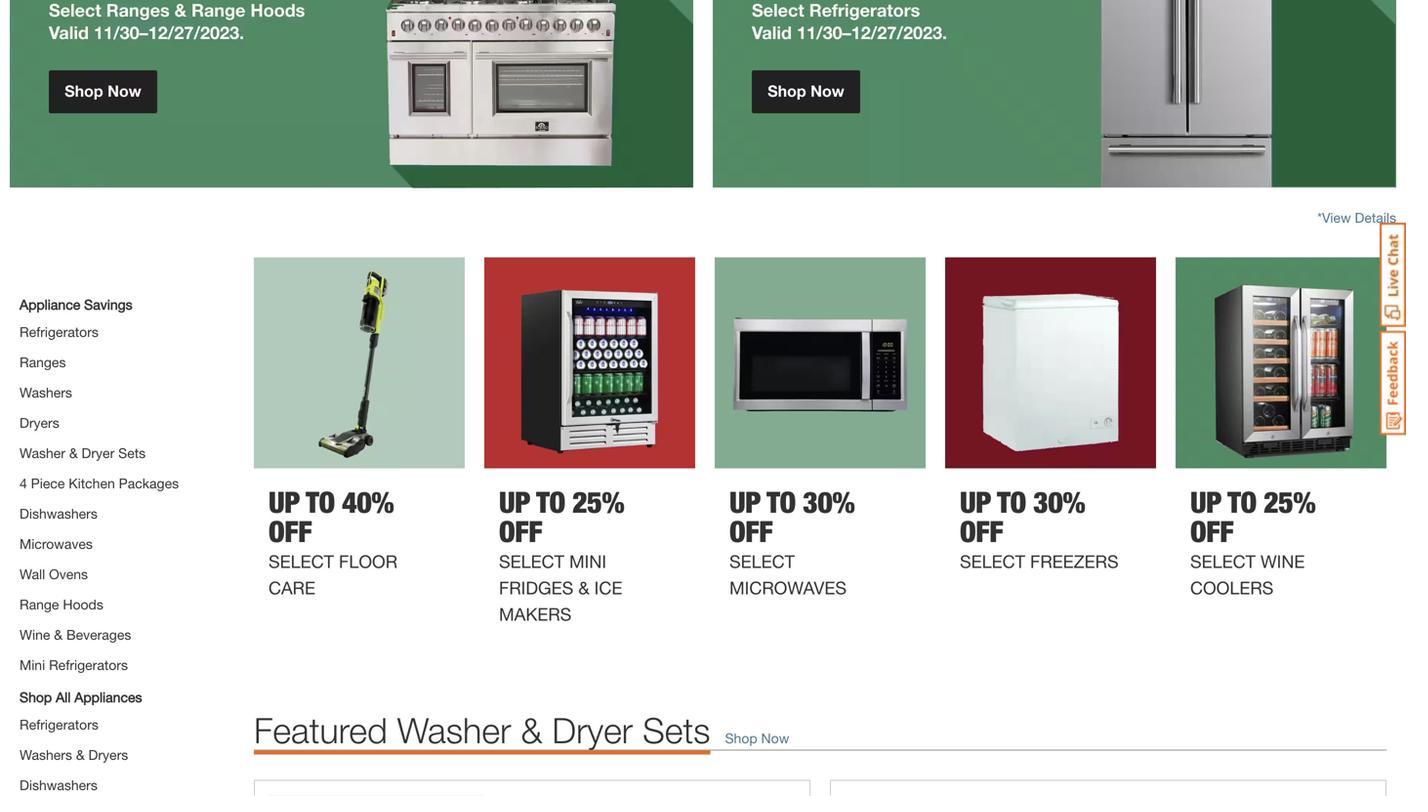 Task type: locate. For each thing, give the bounding box(es) containing it.
1 vertical spatial dishwashers
[[20, 777, 98, 793]]

to inside up to 30% off select microwaves
[[767, 485, 796, 520]]

dryer up 4 piece kitchen packages
[[82, 445, 115, 461]]

0 vertical spatial dishwashers link
[[20, 506, 98, 522]]

range hoods
[[20, 597, 103, 613]]

up inside up to 40% off select floor care
[[269, 485, 300, 520]]

1 30% from the left
[[803, 485, 855, 520]]

shop left the now
[[725, 730, 758, 746]]

dishwashers up microwaves link
[[20, 506, 98, 522]]

1 horizontal spatial 25%
[[1264, 485, 1316, 520]]

now
[[762, 730, 790, 746]]

mini refrigerators
[[20, 657, 128, 673]]

wine
[[1261, 551, 1306, 572], [20, 627, 50, 643]]

to for up to 40% off select floor care
[[306, 485, 335, 520]]

mini
[[570, 551, 607, 572], [20, 657, 45, 673]]

5 up from the left
[[1191, 485, 1222, 520]]

& inside up to 25% off select mini fridges & ice makers
[[579, 577, 590, 598]]

microwaves link
[[20, 536, 93, 552]]

shop
[[20, 689, 52, 705], [725, 730, 758, 746]]

0 vertical spatial refrigerators link
[[20, 324, 99, 340]]

0 horizontal spatial sets
[[118, 445, 146, 461]]

1 vertical spatial shop
[[725, 730, 758, 746]]

& down range hoods link
[[54, 627, 63, 643]]

1 horizontal spatial microwaves
[[730, 577, 847, 598]]

off inside the 'up to 30% off select freezers'
[[960, 514, 1004, 549]]

& down shop all appliances
[[76, 747, 85, 763]]

wall ovens
[[20, 566, 88, 582]]

sets up packages
[[118, 445, 146, 461]]

washer
[[20, 445, 65, 461], [397, 709, 511, 751]]

off inside up to 40% off select floor care
[[269, 514, 312, 549]]

25%
[[573, 485, 625, 520], [1264, 485, 1316, 520]]

30%
[[803, 485, 855, 520], [1034, 485, 1086, 520]]

0 horizontal spatial washer
[[20, 445, 65, 461]]

appliances
[[75, 689, 142, 705]]

freezers
[[1031, 551, 1119, 572]]

shop all appliances
[[20, 689, 142, 705]]

1 horizontal spatial dryer
[[552, 709, 633, 751]]

0 vertical spatial dishwashers
[[20, 506, 98, 522]]

select for up to 40% off select floor care
[[269, 551, 334, 572]]

30% for up to 30% off select freezers
[[1034, 485, 1086, 520]]

select for up to 30% off select freezers
[[960, 551, 1026, 572]]

& up kitchen
[[69, 445, 78, 461]]

washer down dryers link
[[20, 445, 65, 461]]

live chat image
[[1381, 223, 1407, 327]]

makers
[[499, 604, 572, 625]]

microwaves
[[20, 536, 93, 552], [730, 577, 847, 598]]

range
[[20, 597, 59, 613]]

1 horizontal spatial sets
[[643, 709, 711, 751]]

1 vertical spatial dryer
[[552, 709, 633, 751]]

& for beverages
[[54, 627, 63, 643]]

dryer
[[82, 445, 115, 461], [552, 709, 633, 751]]

washers
[[20, 384, 72, 401], [20, 747, 72, 763]]

range hoods link
[[20, 597, 103, 613]]

0 vertical spatial mini
[[570, 551, 607, 572]]

5 off from the left
[[1191, 514, 1234, 549]]

up to $800 off*  select refrigerators image
[[713, 0, 1397, 188]]

refrigerators link
[[20, 324, 99, 340], [20, 717, 99, 733]]

&
[[69, 445, 78, 461], [579, 577, 590, 598], [54, 627, 63, 643], [521, 709, 543, 751], [76, 747, 85, 763]]

1 vertical spatial mini
[[20, 657, 45, 673]]

1 horizontal spatial dryers
[[88, 747, 128, 763]]

& up ge profile™ diamond gray finish he washer & dryer set image
[[521, 709, 543, 751]]

ranges link
[[20, 354, 66, 370]]

1 vertical spatial washers
[[20, 747, 72, 763]]

1 dishwashers from the top
[[20, 506, 98, 522]]

shop now
[[725, 730, 790, 746]]

1 vertical spatial wine
[[20, 627, 50, 643]]

select inside up to 30% off select microwaves
[[730, 551, 795, 572]]

2 to from the left
[[537, 485, 565, 520]]

to inside up to 40% off select floor care
[[306, 485, 335, 520]]

up to 30% off select freezers
[[960, 485, 1119, 572]]

sets left shop now
[[643, 709, 711, 751]]

0 vertical spatial dryers
[[20, 415, 59, 431]]

up
[[269, 485, 300, 520], [499, 485, 530, 520], [730, 485, 761, 520], [960, 485, 992, 520], [1191, 485, 1222, 520]]

0 vertical spatial dryer
[[82, 445, 115, 461]]

floor
[[339, 551, 398, 572]]

4 off from the left
[[960, 514, 1004, 549]]

5 to from the left
[[1228, 485, 1257, 520]]

0 vertical spatial sets
[[118, 445, 146, 461]]

off
[[269, 514, 312, 549], [499, 514, 542, 549], [730, 514, 773, 549], [960, 514, 1004, 549], [1191, 514, 1234, 549]]

2 dishwashers link from the top
[[20, 777, 98, 793]]

2 refrigerators link from the top
[[20, 717, 99, 733]]

mini down the 'wine & beverages' link
[[20, 657, 45, 673]]

1 horizontal spatial washer
[[397, 709, 511, 751]]

washers down all
[[20, 747, 72, 763]]

3 off from the left
[[730, 514, 773, 549]]

up inside up to 30% off select microwaves
[[730, 485, 761, 520]]

up inside up to 25% off select wine coolers
[[1191, 485, 1222, 520]]

0 vertical spatial washer
[[20, 445, 65, 461]]

30% inside up to 30% off select microwaves
[[803, 485, 855, 520]]

up inside the 'up to 30% off select freezers'
[[960, 485, 992, 520]]

to inside the 'up to 30% off select freezers'
[[998, 485, 1027, 520]]

refrigerators down beverages
[[49, 657, 128, 673]]

samsung brushed black he washer & dryer set image
[[831, 780, 1387, 796]]

off inside up to 30% off select microwaves
[[730, 514, 773, 549]]

to
[[306, 485, 335, 520], [537, 485, 565, 520], [767, 485, 796, 520], [998, 485, 1027, 520], [1228, 485, 1257, 520]]

to inside up to 25% off select mini fridges & ice makers
[[537, 485, 565, 520]]

1 vertical spatial dishwashers link
[[20, 777, 98, 793]]

0 vertical spatial microwaves
[[20, 536, 93, 552]]

0 vertical spatial wine
[[1261, 551, 1306, 572]]

featured
[[254, 709, 388, 751]]

1 horizontal spatial shop
[[725, 730, 758, 746]]

kitchen
[[69, 475, 115, 491]]

1 horizontal spatial mini
[[570, 551, 607, 572]]

off for up to 30% off select freezers
[[960, 514, 1004, 549]]

appliance savings
[[20, 297, 133, 313]]

select inside up to 25% off select wine coolers
[[1191, 551, 1257, 572]]

up for up to 30% off select freezers
[[960, 485, 992, 520]]

dishwashers for 2nd dishwashers link from the bottom of the page
[[20, 506, 98, 522]]

ge profile™ diamond gray finish he washer & dryer set image
[[254, 780, 811, 796]]

packages
[[119, 475, 179, 491]]

2 up from the left
[[499, 485, 530, 520]]

0 vertical spatial washers
[[20, 384, 72, 401]]

up inside up to 25% off select mini fridges & ice makers
[[499, 485, 530, 520]]

washers for washers & dryers
[[20, 747, 72, 763]]

25% inside up to 25% off select wine coolers
[[1264, 485, 1316, 520]]

1 up from the left
[[269, 485, 300, 520]]

washer & dryer sets
[[20, 445, 146, 461]]

shop left all
[[20, 689, 52, 705]]

1 refrigerators link from the top
[[20, 324, 99, 340]]

dishwashers down washers & dryers
[[20, 777, 98, 793]]

up to 25% off select microwaves image
[[715, 257, 926, 469]]

select for up to 25% off select wine coolers
[[1191, 551, 1257, 572]]

wine up coolers
[[1261, 551, 1306, 572]]

mini refrigerators link
[[20, 657, 128, 673]]

mini inside up to 25% off select mini fridges & ice makers
[[570, 551, 607, 572]]

2 dishwashers from the top
[[20, 777, 98, 793]]

hoods
[[63, 597, 103, 613]]

dishwashers link
[[20, 506, 98, 522], [20, 777, 98, 793]]

dryers down appliances
[[88, 747, 128, 763]]

2 washers from the top
[[20, 747, 72, 763]]

refrigerators down all
[[20, 717, 99, 733]]

3 up from the left
[[730, 485, 761, 520]]

ice
[[595, 577, 623, 598]]

dishwashers
[[20, 506, 98, 522], [20, 777, 98, 793]]

select inside up to 40% off select floor care
[[269, 551, 334, 572]]

0 horizontal spatial 25%
[[573, 485, 625, 520]]

ovens
[[49, 566, 88, 582]]

4 piece kitchen packages
[[20, 475, 179, 491]]

*view details
[[1318, 210, 1397, 226]]

microwaves inside up to 30% off select microwaves
[[730, 577, 847, 598]]

2 vertical spatial refrigerators
[[20, 717, 99, 733]]

select inside up to 25% off select mini fridges & ice makers
[[499, 551, 565, 572]]

1 to from the left
[[306, 485, 335, 520]]

refrigerators
[[20, 324, 99, 340], [49, 657, 128, 673], [20, 717, 99, 733]]

1 washers from the top
[[20, 384, 72, 401]]

wine & beverages link
[[20, 627, 131, 643]]

1 off from the left
[[269, 514, 312, 549]]

4 up from the left
[[960, 485, 992, 520]]

select
[[269, 551, 334, 572], [499, 551, 565, 572], [730, 551, 795, 572], [960, 551, 1026, 572], [1191, 551, 1257, 572]]

1 25% from the left
[[573, 485, 625, 520]]

dishwashers for 1st dishwashers link from the bottom of the page
[[20, 777, 98, 793]]

dryers
[[20, 415, 59, 431], [88, 747, 128, 763]]

mini up ice
[[570, 551, 607, 572]]

1 horizontal spatial wine
[[1261, 551, 1306, 572]]

1 vertical spatial refrigerators link
[[20, 717, 99, 733]]

30% inside the 'up to 30% off select freezers'
[[1034, 485, 1086, 520]]

25% for up to 25% off select mini fridges & ice makers
[[573, 485, 625, 520]]

3 to from the left
[[767, 485, 796, 520]]

4 to from the left
[[998, 485, 1027, 520]]

washers down the ranges link
[[20, 384, 72, 401]]

*view details link
[[1318, 210, 1397, 226]]

to for up to 30% off select freezers
[[998, 485, 1027, 520]]

2 30% from the left
[[1034, 485, 1086, 520]]

0 horizontal spatial 30%
[[803, 485, 855, 520]]

up to $900 off*  select ranges & range hoods image
[[10, 0, 694, 188]]

dryer up ge profile™ diamond gray finish he washer & dryer set image
[[552, 709, 633, 751]]

dryers down washers link
[[20, 415, 59, 431]]

1 vertical spatial sets
[[643, 709, 711, 751]]

0 vertical spatial refrigerators
[[20, 324, 99, 340]]

to inside up to 25% off select wine coolers
[[1228, 485, 1257, 520]]

2 25% from the left
[[1264, 485, 1316, 520]]

coolers
[[1191, 577, 1274, 598]]

25% inside up to 25% off select mini fridges & ice makers
[[573, 485, 625, 520]]

refrigerators link down appliance
[[20, 324, 99, 340]]

washers & dryers link
[[20, 747, 128, 763]]

0 horizontal spatial shop
[[20, 689, 52, 705]]

0 horizontal spatial microwaves
[[20, 536, 93, 552]]

sets
[[118, 445, 146, 461], [643, 709, 711, 751]]

refrigerators link down all
[[20, 717, 99, 733]]

up to 25% off select wine coolers
[[1191, 485, 1316, 598]]

dishwashers link down washers & dryers
[[20, 777, 98, 793]]

wine down range at the bottom left of page
[[20, 627, 50, 643]]

washer up ge profile™ diamond gray finish he washer & dryer set image
[[397, 709, 511, 751]]

0 horizontal spatial dryers
[[20, 415, 59, 431]]

2 off from the left
[[499, 514, 542, 549]]

appliance
[[20, 297, 80, 313]]

0 vertical spatial shop
[[20, 689, 52, 705]]

off inside up to 25% off select mini fridges & ice makers
[[499, 514, 542, 549]]

1 vertical spatial microwaves
[[730, 577, 847, 598]]

off for up to 25% off select mini fridges & ice makers
[[499, 514, 542, 549]]

off inside up to 25% off select wine coolers
[[1191, 514, 1234, 549]]

1 horizontal spatial 30%
[[1034, 485, 1086, 520]]

wine inside up to 25% off select wine coolers
[[1261, 551, 1306, 572]]

& left ice
[[579, 577, 590, 598]]

washers for washers link
[[20, 384, 72, 401]]

refrigerators down appliance
[[20, 324, 99, 340]]

select inside the 'up to 30% off select freezers'
[[960, 551, 1026, 572]]

washer & dryer sets link
[[20, 445, 146, 461]]

dishwashers link up microwaves link
[[20, 506, 98, 522]]



Task type: vqa. For each thing, say whether or not it's contained in the screenshot.
Product Details button
no



Task type: describe. For each thing, give the bounding box(es) containing it.
refrigerators for savings
[[20, 324, 99, 340]]

savings
[[84, 297, 133, 313]]

shop for shop all appliances
[[20, 689, 52, 705]]

up for up to 25% off select wine coolers
[[1191, 485, 1222, 520]]

refrigerators link for shop
[[20, 717, 99, 733]]

1 vertical spatial washer
[[397, 709, 511, 751]]

to for up to 25% off select mini fridges & ice makers
[[537, 485, 565, 520]]

select for up to 25% off select mini fridges & ice makers
[[499, 551, 565, 572]]

up to 40% off select floorcare image
[[254, 257, 465, 468]]

to for up to 30% off select microwaves
[[767, 485, 796, 520]]

feedback link image
[[1381, 330, 1407, 436]]

up to 25% off select wine coolers image
[[1176, 257, 1387, 469]]

up to 40% off select floor care
[[269, 485, 398, 598]]

refrigerators link for appliance
[[20, 324, 99, 340]]

& for dryers
[[76, 747, 85, 763]]

ranges
[[20, 354, 66, 370]]

up for up to 30% off select microwaves
[[730, 485, 761, 520]]

1 vertical spatial dryers
[[88, 747, 128, 763]]

refrigerators for all
[[20, 717, 99, 733]]

off for up to 25% off select wine coolers
[[1191, 514, 1234, 549]]

care
[[269, 577, 316, 598]]

up to 30% off select microwaves
[[730, 485, 855, 598]]

up to 25% off select mini fridges & ice makers image
[[485, 257, 696, 469]]

details
[[1356, 210, 1397, 226]]

off for up to 30% off select microwaves
[[730, 514, 773, 549]]

washers & dryers
[[20, 747, 128, 763]]

wine & beverages
[[20, 627, 131, 643]]

40%
[[342, 485, 394, 520]]

1 dishwashers link from the top
[[20, 506, 98, 522]]

& for dryer
[[69, 445, 78, 461]]

dryers link
[[20, 415, 59, 431]]

0 horizontal spatial wine
[[20, 627, 50, 643]]

piece
[[31, 475, 65, 491]]

4 piece kitchen packages link
[[20, 475, 179, 491]]

up for up to 40% off select floor care
[[269, 485, 300, 520]]

to for up to 25% off select wine coolers
[[1228, 485, 1257, 520]]

shop for shop now
[[725, 730, 758, 746]]

fridges
[[499, 577, 574, 598]]

beverages
[[66, 627, 131, 643]]

select for up to 30% off select microwaves
[[730, 551, 795, 572]]

off for up to 40% off select floor care
[[269, 514, 312, 549]]

30% for up to 30% off select microwaves
[[803, 485, 855, 520]]

25% for up to 25% off select wine coolers
[[1264, 485, 1316, 520]]

up to 30% off select freezers image
[[946, 257, 1157, 469]]

up to 25% off select mini fridges & ice makers
[[499, 485, 625, 625]]

*view
[[1318, 210, 1352, 226]]

0 horizontal spatial mini
[[20, 657, 45, 673]]

featured washer & dryer sets
[[254, 709, 711, 751]]

shop now link
[[711, 730, 790, 746]]

1 vertical spatial refrigerators
[[49, 657, 128, 673]]

wall
[[20, 566, 45, 582]]

up for up to 25% off select mini fridges & ice makers
[[499, 485, 530, 520]]

washers link
[[20, 384, 72, 401]]

0 horizontal spatial dryer
[[82, 445, 115, 461]]

4
[[20, 475, 27, 491]]

all
[[56, 689, 71, 705]]

wall ovens link
[[20, 566, 88, 582]]



